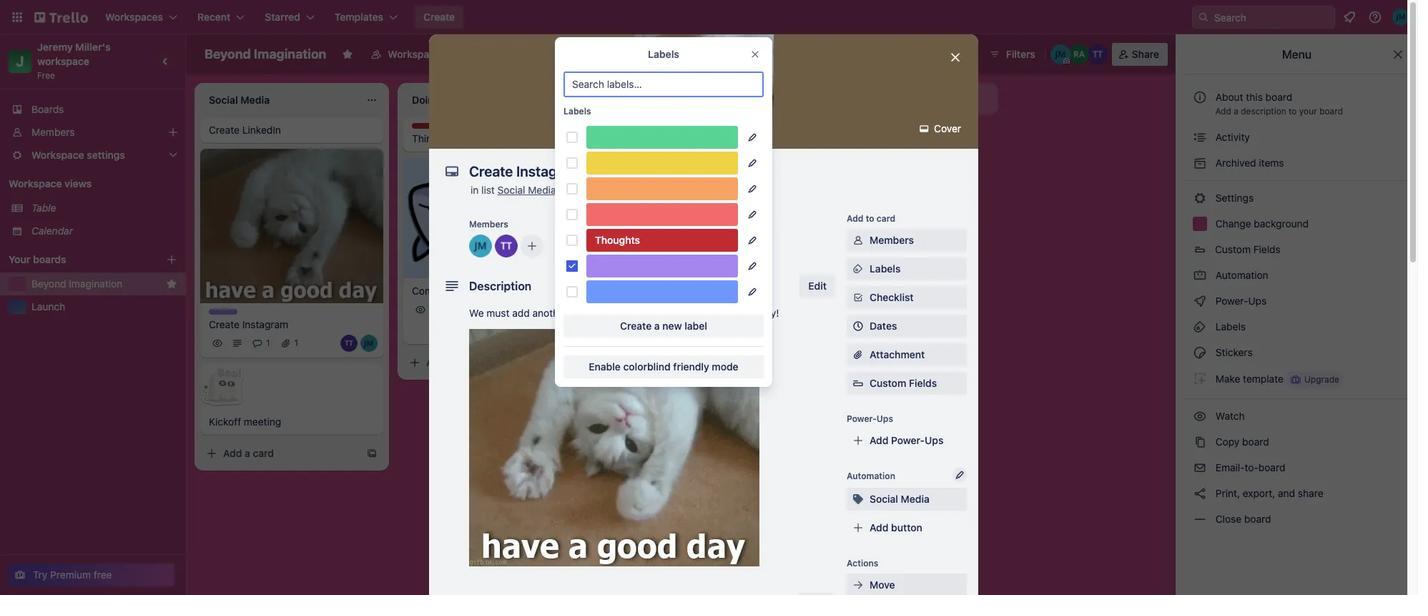 Task type: describe. For each thing, give the bounding box(es) containing it.
members for bottom members link
[[870, 234, 914, 246]]

watching
[[650, 240, 694, 252]]

share
[[1298, 487, 1324, 499]]

1 vertical spatial power-ups
[[847, 414, 894, 424]]

stickers link
[[1185, 341, 1410, 364]]

0 vertical spatial media
[[528, 184, 556, 196]]

to for we must add another social media to increase our youth credibility!
[[631, 307, 640, 319]]

attachment
[[870, 348, 925, 361]]

board down export,
[[1245, 513, 1272, 525]]

2 horizontal spatial ups
[[1249, 295, 1267, 307]]

edit button
[[800, 275, 836, 298]]

create button
[[415, 6, 464, 29]]

filters
[[1006, 48, 1036, 60]]

media inside social media button
[[901, 493, 930, 505]]

increase
[[643, 307, 682, 319]]

close board link
[[1185, 508, 1410, 531]]

enable colorblind friendly mode
[[589, 361, 739, 373]]

1 horizontal spatial jeremy miller (jeremymiller198) image
[[1393, 9, 1410, 26]]

add a card button for the right create from template… image
[[607, 124, 767, 147]]

sm image for watch link
[[1193, 409, 1208, 424]]

archived items link
[[1185, 152, 1410, 175]]

this
[[1247, 91, 1263, 103]]

meeting
[[244, 416, 281, 428]]

automation button
[[899, 43, 982, 66]]

sm image for make template
[[1193, 371, 1208, 386]]

share
[[1132, 48, 1160, 60]]

card for create from template… image to the left
[[253, 447, 274, 460]]

customize views image
[[553, 47, 568, 62]]

boards
[[33, 253, 66, 265]]

1 vertical spatial color: purple, title: none image
[[209, 309, 238, 315]]

0 vertical spatial terry turtle (terryturtle) image
[[1088, 44, 1108, 64]]

enable
[[589, 361, 621, 373]]

boards link
[[0, 98, 186, 121]]

a up color: yellow, title: none image
[[651, 129, 657, 142]]

beyond inside board name text field
[[205, 47, 251, 62]]

1 vertical spatial beyond imagination
[[31, 278, 122, 290]]

copy
[[1216, 436, 1240, 448]]

custom fields button for add to card
[[847, 376, 967, 391]]

open information menu image
[[1369, 10, 1383, 24]]

add power-ups
[[870, 434, 944, 446]]

add a card button for the middle create from template… image
[[403, 351, 564, 374]]

another
[[533, 307, 568, 319]]

ruby anderson (rubyanderson7) image
[[1069, 44, 1089, 64]]

a down the kickoff meeting
[[245, 447, 250, 460]]

primary element
[[0, 0, 1419, 34]]

0 horizontal spatial add a card
[[223, 447, 274, 460]]

0 horizontal spatial 1
[[266, 338, 270, 349]]

Search labels… text field
[[564, 72, 764, 97]]

jeremy miller's workspace link
[[37, 41, 113, 67]]

jeremy
[[37, 41, 73, 53]]

1 horizontal spatial color: bold red, title: "thoughts" element
[[587, 229, 738, 252]]

workspace for workspace visible
[[388, 48, 441, 60]]

create instagram link
[[209, 318, 375, 332]]

color: yellow, title: none image
[[587, 152, 738, 175]]

sm image for activity link
[[1193, 130, 1208, 145]]

a inside button
[[655, 320, 660, 332]]

instagram
[[242, 319, 288, 331]]

credibility!
[[731, 307, 780, 319]]

0 horizontal spatial jeremy miller (jeremymiller198) image
[[361, 335, 378, 352]]

create linkedin
[[209, 124, 281, 136]]

workspace
[[37, 55, 89, 67]]

sm image for print, export, and share
[[1193, 486, 1208, 501]]

free
[[94, 569, 112, 581]]

email-to-board
[[1213, 461, 1286, 474]]

sm image for bottom members link
[[851, 233, 866, 248]]

in
[[471, 184, 479, 196]]

add board image
[[166, 254, 177, 265]]

j link
[[9, 50, 31, 73]]

0 horizontal spatial members link
[[0, 121, 186, 144]]

thoughts for thoughts
[[595, 234, 640, 246]]

about
[[1216, 91, 1244, 103]]

friendly
[[673, 361, 709, 373]]

0 horizontal spatial labels link
[[847, 258, 967, 280]]

launch link
[[31, 300, 177, 314]]

make
[[1216, 373, 1241, 385]]

views
[[64, 177, 92, 190]]

labels up search labels… text box
[[648, 48, 680, 60]]

settings
[[1213, 192, 1254, 204]]

dec
[[449, 304, 465, 315]]

ruby anderson (rubyanderson7) image
[[564, 321, 581, 338]]

card for the middle create from template… image
[[456, 356, 477, 368]]

sm image for automation button on the top right of page
[[899, 43, 919, 63]]

thinking
[[412, 132, 452, 145]]

0 notifications image
[[1341, 9, 1359, 26]]

free
[[37, 70, 55, 81]]

back to home image
[[34, 6, 88, 29]]

print, export, and share
[[1213, 487, 1324, 499]]

upgrade
[[1305, 374, 1340, 385]]

0 vertical spatial add a card
[[630, 129, 680, 142]]

1 for 1
[[294, 338, 298, 349]]

labels up checklist
[[870, 263, 901, 275]]

we
[[469, 307, 484, 319]]

2
[[501, 304, 507, 315]]

boards
[[31, 103, 64, 115]]

1 horizontal spatial to
[[866, 213, 875, 224]]

power-ups link
[[1185, 290, 1410, 313]]

1 vertical spatial ups
[[877, 414, 894, 424]]

sm image for archived items link
[[1193, 156, 1208, 170]]

linkedin
[[242, 124, 281, 136]]

color: blue, title: none image
[[587, 280, 738, 303]]

thinking link
[[412, 132, 578, 146]]

a inside about this board add a description to your board
[[1234, 106, 1239, 117]]

chef
[[488, 285, 510, 297]]

add inside button
[[870, 522, 889, 534]]

labels up stickers
[[1213, 321, 1246, 333]]

items
[[1259, 157, 1285, 169]]

description
[[1241, 106, 1287, 117]]

2 horizontal spatial power-
[[1216, 295, 1249, 307]]

imagination inside board name text field
[[254, 47, 327, 62]]

labels down customize views icon
[[564, 106, 591, 117]]

2 horizontal spatial create from template… image
[[773, 130, 784, 142]]

color: green, title: none image
[[587, 126, 738, 149]]

2 horizontal spatial jeremy miller (jeremymiller198) image
[[1051, 44, 1071, 64]]

copy board
[[1213, 436, 1270, 448]]

search image
[[1198, 11, 1210, 23]]

custom fields button for menu
[[1185, 238, 1410, 261]]

table
[[31, 202, 56, 214]]

must
[[487, 307, 510, 319]]

add members to card image
[[527, 239, 538, 253]]

template
[[1244, 373, 1284, 385]]

visible
[[443, 48, 474, 60]]

custom for add to card
[[870, 377, 907, 389]]

2 horizontal spatial automation
[[1213, 269, 1269, 281]]

label
[[685, 320, 707, 332]]

fields for add to card
[[909, 377, 937, 389]]

0 vertical spatial color: purple, title: none image
[[587, 255, 738, 278]]

sm image for labels
[[1193, 320, 1208, 334]]

sm image for automation
[[1193, 268, 1208, 283]]

custom fields for add to card
[[870, 377, 937, 389]]

make template
[[1213, 373, 1284, 385]]

workspace for workspace views
[[9, 177, 62, 190]]

create for create instagram
[[209, 319, 240, 331]]

create instagram
[[209, 319, 288, 331]]

sm image for close board
[[1193, 512, 1208, 527]]

automation inside button
[[919, 48, 974, 60]]

members for members link to the left
[[31, 126, 75, 138]]

2 vertical spatial ups
[[925, 434, 944, 446]]

social media
[[870, 493, 930, 505]]

add button
[[870, 522, 923, 534]]

menu
[[1283, 48, 1312, 61]]

sm image for settings
[[1193, 191, 1208, 205]]

watch link
[[1185, 405, 1410, 428]]

email-to-board link
[[1185, 456, 1410, 479]]

dates
[[870, 320, 897, 332]]

sm image for social media
[[851, 492, 866, 507]]

activity
[[1213, 131, 1250, 143]]

Dec 31 checkbox
[[432, 301, 481, 318]]

try premium free button
[[9, 564, 175, 587]]

social inside social media button
[[870, 493, 899, 505]]

sm image for watching button
[[631, 239, 645, 253]]



Task type: locate. For each thing, give the bounding box(es) containing it.
custom down attachment in the right of the page
[[870, 377, 907, 389]]

workspace up table
[[9, 177, 62, 190]]

try
[[33, 569, 48, 581]]

close popover image
[[750, 49, 761, 60]]

sm image
[[563, 183, 578, 197], [1193, 191, 1208, 205], [1193, 268, 1208, 283], [1193, 320, 1208, 334], [1193, 371, 1208, 386], [1193, 435, 1208, 449], [1193, 486, 1208, 501], [851, 492, 866, 507], [1193, 512, 1208, 527]]

labels link
[[847, 258, 967, 280], [1185, 316, 1410, 338]]

1 for 2
[[531, 304, 535, 315]]

premium
[[50, 569, 91, 581]]

1 horizontal spatial workspace
[[388, 48, 441, 60]]

media right list on the top left of page
[[528, 184, 556, 196]]

activity link
[[1185, 126, 1410, 149]]

automation left filters button
[[919, 48, 974, 60]]

0 vertical spatial imagination
[[254, 47, 327, 62]]

create from template… image
[[773, 130, 784, 142], [569, 357, 581, 368], [366, 448, 378, 460]]

0 vertical spatial thoughts
[[412, 123, 451, 134]]

custom for menu
[[1216, 243, 1251, 255]]

labels
[[648, 48, 680, 60], [564, 106, 591, 117], [555, 219, 583, 230], [870, 263, 901, 275], [1213, 321, 1246, 333]]

add a card button down kickoff meeting link
[[200, 442, 361, 465]]

terry turtle (terryturtle) image left add members to card image on the left
[[495, 235, 518, 258]]

0 horizontal spatial automation
[[847, 471, 896, 481]]

color: red, title: none image
[[587, 203, 738, 226]]

create left the linkedin at top left
[[209, 124, 240, 136]]

1 horizontal spatial jeremy miller (jeremymiller198) image
[[544, 321, 561, 338]]

custom fields button
[[1185, 238, 1410, 261], [847, 376, 967, 391]]

1 vertical spatial thoughts
[[595, 234, 640, 246]]

0 horizontal spatial jeremy miller (jeremymiller198) image
[[469, 235, 492, 258]]

media
[[528, 184, 556, 196], [901, 493, 930, 505]]

calendar
[[31, 225, 73, 237]]

0 vertical spatial beyond imagination
[[205, 47, 327, 62]]

a down increase
[[655, 320, 660, 332]]

0 horizontal spatial beyond imagination
[[31, 278, 122, 290]]

sm image inside social media button
[[851, 492, 866, 507]]

2 vertical spatial terry turtle (terryturtle) image
[[524, 321, 541, 338]]

1 down create instagram "link"
[[294, 338, 298, 349]]

create inside "link"
[[209, 319, 240, 331]]

1 horizontal spatial power-ups
[[1213, 295, 1270, 307]]

sm image inside members link
[[851, 233, 866, 248]]

0 vertical spatial color: bold red, title: "thoughts" element
[[412, 123, 451, 134]]

1 horizontal spatial thoughts
[[595, 234, 640, 246]]

power- up stickers
[[1216, 295, 1249, 307]]

thoughts for thoughts thinking
[[412, 123, 451, 134]]

color: purple, title: none image up create instagram
[[209, 309, 238, 315]]

create linkedin link
[[209, 123, 375, 137]]

settings link
[[1185, 187, 1410, 210]]

sm image inside watch link
[[1193, 409, 1208, 424]]

sm image for stickers link
[[1193, 346, 1208, 360]]

0 horizontal spatial ups
[[877, 414, 894, 424]]

colorblind
[[624, 361, 671, 373]]

members down list on the top left of page
[[469, 219, 509, 230]]

2 vertical spatial automation
[[847, 471, 896, 481]]

1 vertical spatial add a card
[[426, 356, 477, 368]]

compliment the chef
[[412, 285, 510, 297]]

0 horizontal spatial power-
[[847, 414, 877, 424]]

members link down 'add to card'
[[847, 229, 967, 252]]

0 vertical spatial fields
[[1254, 243, 1281, 255]]

your
[[9, 253, 30, 265]]

try premium free
[[33, 569, 112, 581]]

your
[[1300, 106, 1318, 117]]

dates button
[[847, 315, 967, 338]]

1 vertical spatial social
[[870, 493, 899, 505]]

sm image inside move link
[[851, 578, 866, 592]]

social up add button
[[870, 493, 899, 505]]

custom fields button up 'automation' link in the right of the page
[[1185, 238, 1410, 261]]

power-ups up stickers
[[1213, 295, 1270, 307]]

in list social media
[[471, 184, 556, 196]]

custom fields down attachment button
[[870, 377, 937, 389]]

0 vertical spatial to
[[1289, 106, 1297, 117]]

board link
[[485, 43, 546, 66]]

jeremy miller (jeremymiller198) image
[[1393, 9, 1410, 26], [469, 235, 492, 258]]

1 horizontal spatial social
[[870, 493, 899, 505]]

create left instagram
[[209, 319, 240, 331]]

ups
[[1249, 295, 1267, 307], [877, 414, 894, 424], [925, 434, 944, 446]]

1 horizontal spatial custom fields
[[1216, 243, 1281, 255]]

add a card down the kickoff meeting
[[223, 447, 274, 460]]

checklist link
[[847, 286, 967, 309]]

add a card button
[[607, 124, 767, 147], [403, 351, 564, 374], [200, 442, 361, 465]]

1 horizontal spatial ups
[[925, 434, 944, 446]]

create a new label
[[620, 320, 707, 332]]

share button
[[1112, 43, 1168, 66]]

1 vertical spatial members
[[469, 219, 509, 230]]

sm image inside close board link
[[1193, 512, 1208, 527]]

0 horizontal spatial workspace
[[9, 177, 62, 190]]

board up "print, export, and share" in the right of the page
[[1259, 461, 1286, 474]]

color: purple, title: none image down watching
[[587, 255, 738, 278]]

starred icon image
[[166, 278, 177, 290]]

0 vertical spatial add a card button
[[607, 124, 767, 147]]

1 vertical spatial custom fields button
[[847, 376, 967, 391]]

0 horizontal spatial social
[[498, 184, 525, 196]]

members down boards
[[31, 126, 75, 138]]

1 horizontal spatial fields
[[1254, 243, 1281, 255]]

to for about this board add a description to your board
[[1289, 106, 1297, 117]]

1 horizontal spatial automation
[[919, 48, 974, 60]]

a down 'about' on the right top
[[1234, 106, 1239, 117]]

imagination left star or unstar board image on the left top
[[254, 47, 327, 62]]

add inside about this board add a description to your board
[[1216, 106, 1232, 117]]

automation down change
[[1213, 269, 1269, 281]]

None text field
[[462, 159, 934, 185]]

sm image inside stickers link
[[1193, 346, 1208, 360]]

fields down attachment button
[[909, 377, 937, 389]]

beyond
[[205, 47, 251, 62], [31, 278, 66, 290]]

0 vertical spatial beyond
[[205, 47, 251, 62]]

2 horizontal spatial add a card
[[630, 129, 680, 142]]

1 vertical spatial imagination
[[69, 278, 122, 290]]

card for the right create from template… image
[[659, 129, 680, 142]]

copy board link
[[1185, 431, 1410, 454]]

edit
[[809, 280, 827, 292]]

change background link
[[1185, 212, 1410, 235]]

add a card down dec 31 checkbox
[[426, 356, 477, 368]]

close board
[[1213, 513, 1272, 525]]

j
[[16, 53, 24, 69]]

color: purple, title: none image
[[555, 235, 590, 258]]

1 vertical spatial members link
[[847, 229, 967, 252]]

workspace
[[388, 48, 441, 60], [9, 177, 62, 190]]

1 horizontal spatial beyond imagination
[[205, 47, 327, 62]]

sm image for leftmost labels link
[[851, 262, 866, 276]]

dec 31
[[449, 304, 477, 315]]

labels up color: purple, title: none icon
[[555, 219, 583, 230]]

power-ups up add power-ups
[[847, 414, 894, 424]]

0 horizontal spatial fields
[[909, 377, 937, 389]]

1 horizontal spatial custom fields button
[[1185, 238, 1410, 261]]

jeremy miller (jeremymiller198) image right open information menu icon
[[1393, 9, 1410, 26]]

launch
[[31, 300, 65, 313]]

0 horizontal spatial color: bold red, title: "thoughts" element
[[412, 123, 451, 134]]

0 horizontal spatial beyond
[[31, 278, 66, 290]]

jeremy miller (jeremymiller198) image
[[1051, 44, 1071, 64], [544, 321, 561, 338], [361, 335, 378, 352]]

1 horizontal spatial add a card
[[426, 356, 477, 368]]

add a card
[[630, 129, 680, 142], [426, 356, 477, 368], [223, 447, 274, 460]]

2 horizontal spatial members
[[870, 234, 914, 246]]

youth
[[703, 307, 729, 319]]

0 vertical spatial labels link
[[847, 258, 967, 280]]

automation link
[[1185, 264, 1410, 287]]

social media button
[[847, 488, 967, 511]]

0 vertical spatial custom fields button
[[1185, 238, 1410, 261]]

automation
[[919, 48, 974, 60], [1213, 269, 1269, 281], [847, 471, 896, 481]]

0 horizontal spatial thoughts
[[412, 123, 451, 134]]

Search field
[[1210, 6, 1335, 28]]

0 horizontal spatial to
[[631, 307, 640, 319]]

sm image inside 'automation' link
[[1193, 268, 1208, 283]]

social
[[571, 307, 598, 319]]

sm image inside archived items link
[[1193, 156, 1208, 170]]

jeremy miller (jeremymiller198) image right filters
[[1051, 44, 1071, 64]]

jeremy miller (jeremymiller198) image right terry turtle (terryturtle) image
[[361, 335, 378, 352]]

fields for menu
[[1254, 243, 1281, 255]]

create
[[424, 11, 455, 23], [209, 124, 240, 136], [209, 319, 240, 331], [620, 320, 652, 332]]

to inside about this board add a description to your board
[[1289, 106, 1297, 117]]

1 vertical spatial add a card button
[[403, 351, 564, 374]]

a down dec 31 checkbox
[[448, 356, 454, 368]]

sm image
[[899, 43, 919, 63], [917, 122, 932, 136], [1193, 130, 1208, 145], [1193, 156, 1208, 170], [851, 233, 866, 248], [631, 239, 645, 253], [705, 239, 720, 253], [851, 262, 866, 276], [851, 290, 866, 305], [1193, 294, 1208, 308], [1193, 346, 1208, 360], [1193, 409, 1208, 424], [1193, 461, 1208, 475], [851, 578, 866, 592]]

create for create a new label
[[620, 320, 652, 332]]

1 right add
[[531, 304, 535, 315]]

add a card up color: yellow, title: none image
[[630, 129, 680, 142]]

ups down 'automation' link in the right of the page
[[1249, 295, 1267, 307]]

1 vertical spatial create from template… image
[[569, 357, 581, 368]]

color: orange, title: none image
[[587, 177, 738, 200]]

1 vertical spatial labels link
[[1185, 316, 1410, 338]]

board
[[509, 48, 537, 60]]

0 horizontal spatial add a card button
[[200, 442, 361, 465]]

media
[[600, 307, 628, 319]]

jeremy miller's workspace free
[[37, 41, 113, 81]]

2 vertical spatial create from template… image
[[366, 448, 378, 460]]

0 horizontal spatial color: purple, title: none image
[[209, 309, 238, 315]]

workspace left "visible"
[[388, 48, 441, 60]]

move link
[[847, 574, 967, 595]]

1 horizontal spatial beyond
[[205, 47, 251, 62]]

0 vertical spatial members link
[[0, 121, 186, 144]]

2 vertical spatial to
[[631, 307, 640, 319]]

button
[[891, 522, 923, 534]]

change background
[[1213, 217, 1309, 230]]

members link
[[0, 121, 186, 144], [847, 229, 967, 252]]

1 vertical spatial color: bold red, title: "thoughts" element
[[587, 229, 738, 252]]

1 vertical spatial jeremy miller (jeremymiller198) image
[[469, 235, 492, 258]]

board up the description
[[1266, 91, 1293, 103]]

the
[[471, 285, 485, 297]]

list
[[482, 184, 495, 196]]

0 vertical spatial power-
[[1216, 295, 1249, 307]]

fields
[[1254, 243, 1281, 255], [909, 377, 937, 389]]

your boards with 2 items element
[[9, 251, 145, 268]]

sm image inside settings link
[[1193, 191, 1208, 205]]

change
[[1216, 217, 1252, 230]]

jeremy miller (jeremymiller198) image up the
[[469, 235, 492, 258]]

stickers
[[1213, 346, 1253, 358]]

sm image inside copy board link
[[1193, 435, 1208, 449]]

star or unstar board image
[[342, 49, 354, 60]]

jeremy miller (jeremymiller198) image down another
[[544, 321, 561, 338]]

create up workspace visible
[[424, 11, 455, 23]]

terry turtle (terryturtle) image
[[1088, 44, 1108, 64], [495, 235, 518, 258], [524, 321, 541, 338]]

ups up add power-ups
[[877, 414, 894, 424]]

add a card button down we
[[403, 351, 564, 374]]

beyond imagination
[[205, 47, 327, 62], [31, 278, 122, 290]]

add a card button for create from template… image to the left
[[200, 442, 361, 465]]

compliment the chef link
[[412, 284, 578, 298]]

sm image for "email-to-board" link
[[1193, 461, 1208, 475]]

have\_a\_good\_day.gif image
[[469, 329, 760, 567]]

sm image inside activity link
[[1193, 130, 1208, 145]]

0 vertical spatial members
[[31, 126, 75, 138]]

sm image for the checklist link
[[851, 290, 866, 305]]

0 horizontal spatial create from template… image
[[366, 448, 378, 460]]

sm image for move link
[[851, 578, 866, 592]]

notifications
[[627, 219, 681, 230]]

imagination
[[254, 47, 327, 62], [69, 278, 122, 290]]

create down the we must add another social media to increase our youth credibility!
[[620, 320, 652, 332]]

sm image inside the checklist link
[[851, 290, 866, 305]]

create inside primary element
[[424, 11, 455, 23]]

sm image inside "email-to-board" link
[[1193, 461, 1208, 475]]

add button button
[[847, 517, 967, 539]]

miller's
[[75, 41, 111, 53]]

archived
[[1216, 157, 1257, 169]]

custom fields button down attachment button
[[847, 376, 967, 391]]

sm image inside cover link
[[917, 122, 932, 136]]

sm image inside power-ups link
[[1193, 294, 1208, 308]]

2 vertical spatial power-
[[891, 434, 925, 446]]

sm image inside print, export, and share link
[[1193, 486, 1208, 501]]

thoughts thinking
[[412, 123, 452, 145]]

sm image inside labels link
[[851, 262, 866, 276]]

0 horizontal spatial custom
[[870, 377, 907, 389]]

labels link up stickers link
[[1185, 316, 1410, 338]]

add a card button up color: yellow, title: none image
[[607, 124, 767, 147]]

1 vertical spatial power-
[[847, 414, 877, 424]]

power- up social media button
[[891, 434, 925, 446]]

1 horizontal spatial imagination
[[254, 47, 327, 62]]

0 vertical spatial ups
[[1249, 295, 1267, 307]]

calendar link
[[31, 224, 177, 238]]

create for create
[[424, 11, 455, 23]]

thoughts inside thoughts thinking
[[412, 123, 451, 134]]

a
[[1234, 106, 1239, 117], [651, 129, 657, 142], [655, 320, 660, 332], [448, 356, 454, 368], [245, 447, 250, 460]]

automation up "social media"
[[847, 471, 896, 481]]

social media link
[[498, 184, 556, 196]]

1 horizontal spatial media
[[901, 493, 930, 505]]

workspace inside button
[[388, 48, 441, 60]]

create for create linkedin
[[209, 124, 240, 136]]

custom down change
[[1216, 243, 1251, 255]]

0 vertical spatial social
[[498, 184, 525, 196]]

sm image inside automation button
[[899, 43, 919, 63]]

power-ups
[[1213, 295, 1270, 307], [847, 414, 894, 424]]

board right your
[[1320, 106, 1344, 117]]

0 horizontal spatial custom fields
[[870, 377, 937, 389]]

table link
[[31, 201, 177, 215]]

0 horizontal spatial terry turtle (terryturtle) image
[[495, 235, 518, 258]]

cover
[[932, 122, 962, 134]]

terry turtle (terryturtle) image
[[341, 335, 358, 352]]

members down 'add to card'
[[870, 234, 914, 246]]

1 vertical spatial terry turtle (terryturtle) image
[[495, 235, 518, 258]]

sm image for power-ups link
[[1193, 294, 1208, 308]]

1 down instagram
[[266, 338, 270, 349]]

terry turtle (terryturtle) image left share button
[[1088, 44, 1108, 64]]

1 horizontal spatial members
[[469, 219, 509, 230]]

ups up social media button
[[925, 434, 944, 446]]

terry turtle (terryturtle) image down add
[[524, 321, 541, 338]]

1 horizontal spatial add a card button
[[403, 351, 564, 374]]

color: bold red, title: "thoughts" element
[[412, 123, 451, 134], [587, 229, 738, 252]]

color: purple, title: none image
[[587, 255, 738, 278], [209, 309, 238, 315]]

1 vertical spatial custom fields
[[870, 377, 937, 389]]

sm image for copy board
[[1193, 435, 1208, 449]]

0 horizontal spatial custom fields button
[[847, 376, 967, 391]]

beyond imagination inside board name text field
[[205, 47, 327, 62]]

1 horizontal spatial color: purple, title: none image
[[587, 255, 738, 278]]

actions
[[847, 558, 879, 569]]

0 vertical spatial custom
[[1216, 243, 1251, 255]]

labels link up the checklist link
[[847, 258, 967, 280]]

social right list on the top left of page
[[498, 184, 525, 196]]

archived items
[[1213, 157, 1285, 169]]

1 horizontal spatial create from template… image
[[569, 357, 581, 368]]

media up button
[[901, 493, 930, 505]]

board up to-
[[1243, 436, 1270, 448]]

2 vertical spatial members
[[870, 234, 914, 246]]

0 vertical spatial workspace
[[388, 48, 441, 60]]

members link down boards
[[0, 121, 186, 144]]

sm image inside labels link
[[1193, 320, 1208, 334]]

our
[[685, 307, 700, 319]]

sm image for cover link
[[917, 122, 932, 136]]

fields down change background
[[1254, 243, 1281, 255]]

create a new label button
[[564, 315, 764, 338]]

beyond inside beyond imagination link
[[31, 278, 66, 290]]

we must add another social media to increase our youth credibility!
[[469, 307, 780, 319]]

2 horizontal spatial 1
[[531, 304, 535, 315]]

1 horizontal spatial labels link
[[1185, 316, 1410, 338]]

about this board add a description to your board
[[1216, 91, 1344, 117]]

Board name text field
[[197, 43, 334, 66]]

custom fields
[[1216, 243, 1281, 255], [870, 377, 937, 389]]

power- up add power-ups
[[847, 414, 877, 424]]

custom fields down change background
[[1216, 243, 1281, 255]]

thoughts
[[412, 123, 451, 134], [595, 234, 640, 246]]

2 horizontal spatial add a card button
[[607, 124, 767, 147]]

0 horizontal spatial imagination
[[69, 278, 122, 290]]

imagination up launch link
[[69, 278, 122, 290]]

1 vertical spatial media
[[901, 493, 930, 505]]

custom fields for menu
[[1216, 243, 1281, 255]]

0 vertical spatial create from template… image
[[773, 130, 784, 142]]

1 vertical spatial automation
[[1213, 269, 1269, 281]]



Task type: vqa. For each thing, say whether or not it's contained in the screenshot.
CHANGE BACKGROUND link
yes



